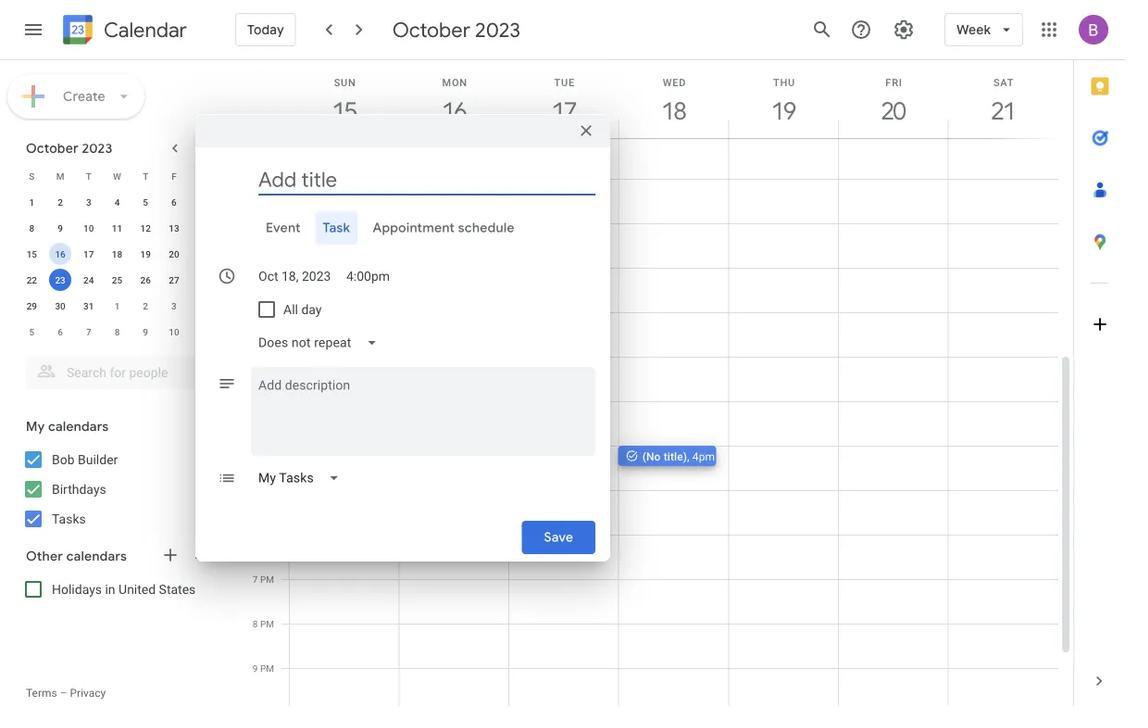 Task type: locate. For each thing, give the bounding box(es) containing it.
1 vertical spatial 17
[[83, 248, 94, 259]]

0 horizontal spatial 18
[[112, 248, 122, 259]]

calendar heading
[[100, 17, 187, 43]]

builder
[[78, 452, 118, 467]]

0 vertical spatial 15
[[332, 96, 356, 126]]

29 element
[[21, 295, 43, 317]]

2 horizontal spatial 9
[[253, 663, 258, 674]]

1 vertical spatial 3
[[171, 300, 177, 311]]

1 horizontal spatial tab list
[[1075, 60, 1126, 655]]

pm for 8 pm
[[260, 618, 274, 629]]

31 element
[[78, 295, 100, 317]]

my calendars
[[26, 418, 109, 434]]

1 am from the top
[[260, 173, 274, 184]]

13
[[169, 222, 179, 234]]

1 vertical spatial 6
[[58, 326, 63, 337]]

2 horizontal spatial 3
[[253, 396, 258, 407]]

25
[[112, 274, 122, 285]]

1 horizontal spatial 11
[[247, 218, 258, 229]]

8 down november 1 element
[[115, 326, 120, 337]]

0 vertical spatial 4
[[115, 196, 120, 208]]

mon
[[443, 76, 468, 88]]

2 row from the top
[[18, 189, 217, 215]]

17 down tue
[[551, 96, 576, 126]]

7
[[86, 326, 91, 337], [253, 574, 258, 585]]

11 for 11
[[112, 222, 122, 234]]

10 for november 10 element
[[169, 326, 179, 337]]

today
[[247, 22, 284, 38]]

5 row from the top
[[18, 267, 217, 293]]

7 for 7 pm
[[253, 574, 258, 585]]

pm for 12 pm
[[260, 262, 274, 273]]

0 vertical spatial 5
[[143, 196, 148, 208]]

10 up 11 am
[[247, 173, 258, 184]]

0 vertical spatial 12
[[140, 222, 151, 234]]

18 inside wed 18
[[661, 96, 685, 126]]

8 down the 7 pm
[[253, 618, 258, 629]]

sun
[[334, 76, 356, 88]]

16 up 23
[[55, 248, 66, 259]]

16 inside "mon 16"
[[442, 96, 466, 126]]

9 pm from the top
[[260, 663, 274, 674]]

5 inside grid
[[253, 485, 258, 496]]

1 vertical spatial 5
[[29, 326, 34, 337]]

2 pm from the top
[[260, 307, 274, 318]]

24 element
[[78, 269, 100, 291]]

task button
[[316, 211, 358, 245]]

row up 11 element
[[18, 163, 217, 189]]

pm left all
[[260, 307, 274, 318]]

5 down the 4 pm
[[253, 485, 258, 496]]

1 vertical spatial 10
[[83, 222, 94, 234]]

my calendars button
[[4, 411, 230, 441]]

row up 18 element
[[18, 215, 217, 241]]

1 t from the left
[[86, 171, 92, 182]]

9 for november 9 element
[[143, 326, 148, 337]]

2 vertical spatial 8
[[253, 618, 258, 629]]

5 pm from the top
[[260, 440, 274, 451]]

20 column header
[[839, 60, 949, 138]]

4
[[115, 196, 120, 208], [253, 440, 258, 451]]

0 vertical spatial 18
[[661, 96, 685, 126]]

0 vertical spatial 16
[[442, 96, 466, 126]]

2 vertical spatial 9
[[253, 663, 258, 674]]

28 element
[[191, 269, 214, 291]]

row containing 5
[[18, 319, 217, 345]]

30 element
[[49, 295, 71, 317]]

2 t from the left
[[143, 171, 148, 182]]

0 horizontal spatial 19
[[140, 248, 151, 259]]

10 up 17 element on the top left of the page
[[83, 222, 94, 234]]

1 horizontal spatial 8
[[115, 326, 120, 337]]

10 down the november 3 element
[[169, 326, 179, 337]]

5 for the november 5 element
[[29, 326, 34, 337]]

18 down wed
[[661, 96, 685, 126]]

6 pm from the top
[[260, 485, 274, 496]]

19
[[771, 96, 795, 126], [140, 248, 151, 259]]

november 9 element
[[135, 321, 157, 343]]

2023 down create
[[82, 140, 112, 156]]

23, today element
[[49, 269, 71, 291]]

0 horizontal spatial 11
[[112, 222, 122, 234]]

1 vertical spatial 2023
[[82, 140, 112, 156]]

other calendars button
[[4, 541, 230, 571]]

row
[[18, 163, 217, 189], [18, 189, 217, 215], [18, 215, 217, 241], [18, 241, 217, 267], [18, 267, 217, 293], [18, 293, 217, 319], [18, 319, 217, 345]]

privacy
[[70, 687, 106, 700]]

12 up 19 element
[[140, 222, 151, 234]]

25 element
[[106, 269, 128, 291]]

1 horizontal spatial 10
[[169, 326, 179, 337]]

t left w
[[86, 171, 92, 182]]

None search field
[[0, 348, 230, 389]]

8 pm from the top
[[260, 618, 274, 629]]

0 vertical spatial 19
[[771, 96, 795, 126]]

2 vertical spatial 10
[[169, 326, 179, 337]]

1 vertical spatial october
[[26, 140, 79, 156]]

19 down thu
[[771, 96, 795, 126]]

21 element
[[191, 243, 214, 265]]

pm down 1 pm on the top left
[[260, 351, 274, 362]]

15 element
[[21, 243, 43, 265]]

pm down event button
[[260, 262, 274, 273]]

0 horizontal spatial tab list
[[210, 211, 596, 245]]

1 vertical spatial calendars
[[66, 548, 127, 564]]

13 element
[[163, 217, 185, 239]]

9 up 16 element
[[58, 222, 63, 234]]

6 down 30 element
[[58, 326, 63, 337]]

calendars for other calendars
[[66, 548, 127, 564]]

7 inside october 2023 grid
[[86, 326, 91, 337]]

am up "12 pm"
[[260, 218, 274, 229]]

3 inside the november 3 element
[[171, 300, 177, 311]]

2 up november 9 element
[[143, 300, 148, 311]]

am up 11 am
[[260, 173, 274, 184]]

0 vertical spatial calendars
[[48, 418, 109, 434]]

1 vertical spatial 15
[[27, 248, 37, 259]]

my
[[26, 418, 45, 434]]

calendars up bob builder
[[48, 418, 109, 434]]

26
[[140, 274, 151, 285]]

18 up 25
[[112, 248, 122, 259]]

pm down 8 pm
[[260, 663, 274, 674]]

0 horizontal spatial 12
[[140, 222, 151, 234]]

am
[[260, 173, 274, 184], [260, 218, 274, 229]]

15 inside "row group"
[[27, 248, 37, 259]]

am for 10 am
[[260, 173, 274, 184]]

4 row from the top
[[18, 241, 217, 267]]

11 inside 11 element
[[112, 222, 122, 234]]

16 element
[[49, 243, 71, 265]]

2 down "m"
[[58, 196, 63, 208]]

8 for november 8 element
[[115, 326, 120, 337]]

0 vertical spatial 7
[[86, 326, 91, 337]]

14 element
[[191, 217, 214, 239]]

pm for 2 pm
[[260, 351, 274, 362]]

16 down mon
[[442, 96, 466, 126]]

17 element
[[78, 243, 100, 265]]

2 horizontal spatial 2
[[253, 351, 258, 362]]

0 horizontal spatial 5
[[29, 326, 34, 337]]

1 horizontal spatial 1
[[115, 300, 120, 311]]

18
[[661, 96, 685, 126], [112, 248, 122, 259]]

15 up '22'
[[27, 248, 37, 259]]

1 horizontal spatial 17
[[551, 96, 576, 126]]

3 row from the top
[[18, 215, 217, 241]]

1 vertical spatial 18
[[112, 248, 122, 259]]

2 down 1 pm on the top left
[[253, 351, 258, 362]]

11 left event
[[247, 218, 258, 229]]

9
[[58, 222, 63, 234], [143, 326, 148, 337], [253, 663, 258, 674]]

calendars
[[48, 418, 109, 434], [66, 548, 127, 564]]

1 inside grid
[[253, 307, 258, 318]]

0 vertical spatial october 2023
[[393, 17, 521, 43]]

2 horizontal spatial 8
[[253, 618, 258, 629]]

states
[[159, 581, 196, 597]]

3 pm from the top
[[260, 351, 274, 362]]

all
[[284, 302, 298, 317]]

15 link
[[324, 90, 366, 133]]

november 1 element
[[106, 295, 128, 317]]

20 element
[[163, 243, 185, 265]]

None field
[[251, 326, 392, 360], [251, 461, 355, 495], [251, 326, 392, 360], [251, 461, 355, 495]]

1 horizontal spatial 6
[[171, 196, 177, 208]]

2023 up the 16 column header
[[475, 17, 521, 43]]

1 vertical spatial am
[[260, 218, 274, 229]]

1 horizontal spatial 2023
[[475, 17, 521, 43]]

8
[[29, 222, 34, 234], [115, 326, 120, 337], [253, 618, 258, 629]]

0 horizontal spatial 8
[[29, 222, 34, 234]]

3 up the 4 pm
[[253, 396, 258, 407]]

1 down s
[[29, 196, 34, 208]]

row group
[[18, 189, 217, 345]]

6 down the f
[[171, 196, 177, 208]]

row containing 1
[[18, 189, 217, 215]]

1 vertical spatial 7
[[253, 574, 258, 585]]

calendars inside dropdown button
[[48, 418, 109, 434]]

15 down sun
[[332, 96, 356, 126]]

bob
[[52, 452, 75, 467]]

17 link
[[543, 90, 586, 133]]

october 2023 up "m"
[[26, 140, 112, 156]]

row down november 1 element
[[18, 319, 217, 345]]

12 for 12
[[140, 222, 151, 234]]

0 horizontal spatial 4
[[115, 196, 120, 208]]

0 vertical spatial 9
[[58, 222, 63, 234]]

2 am from the top
[[260, 218, 274, 229]]

2 horizontal spatial 1
[[253, 307, 258, 318]]

19 element
[[135, 243, 157, 265]]

8 inside november 8 element
[[115, 326, 120, 337]]

0 horizontal spatial 7
[[86, 326, 91, 337]]

8 for 8 pm
[[253, 618, 258, 629]]

10 for 10 am
[[247, 173, 258, 184]]

grid
[[237, 60, 1074, 707]]

november 7 element
[[78, 321, 100, 343]]

1 vertical spatial 4
[[253, 440, 258, 451]]

0 horizontal spatial 15
[[27, 248, 37, 259]]

16 column header
[[399, 60, 510, 138]]

1 horizontal spatial 12
[[248, 262, 258, 273]]

20 down fri on the right
[[881, 96, 905, 126]]

1 horizontal spatial october 2023
[[393, 17, 521, 43]]

1 pm
[[253, 307, 274, 318]]

4 for 4
[[115, 196, 120, 208]]

11 element
[[106, 217, 128, 239]]

8 up the 15 element
[[29, 222, 34, 234]]

row containing 29
[[18, 293, 217, 319]]

tab list
[[1075, 60, 1126, 655], [210, 211, 596, 245]]

pm down the 4 pm
[[260, 485, 274, 496]]

10 for 10 element
[[83, 222, 94, 234]]

row group containing 1
[[18, 189, 217, 345]]

1 vertical spatial 2
[[143, 300, 148, 311]]

11 am
[[247, 218, 274, 229]]

today button
[[235, 7, 296, 52]]

5 up the 12 element
[[143, 196, 148, 208]]

0 horizontal spatial 16
[[55, 248, 66, 259]]

1 vertical spatial 19
[[140, 248, 151, 259]]

october 2023
[[393, 17, 521, 43], [26, 140, 112, 156]]

6 row from the top
[[18, 293, 217, 319]]

18 column header
[[619, 60, 730, 138]]

fri
[[886, 76, 903, 88]]

0 vertical spatial 20
[[881, 96, 905, 126]]

pm
[[260, 262, 274, 273], [260, 307, 274, 318], [260, 351, 274, 362], [260, 396, 274, 407], [260, 440, 274, 451], [260, 485, 274, 496], [260, 574, 274, 585], [260, 618, 274, 629], [260, 663, 274, 674]]

17 column header
[[509, 60, 620, 138]]

row down w
[[18, 189, 217, 215]]

3 down 27 element
[[171, 300, 177, 311]]

18 link
[[653, 90, 696, 133]]

2
[[58, 196, 63, 208], [143, 300, 148, 311], [253, 351, 258, 362]]

1 vertical spatial 12
[[248, 262, 258, 273]]

6
[[171, 196, 177, 208], [58, 326, 63, 337]]

9 down 8 pm
[[253, 663, 258, 674]]

1 vertical spatial october 2023
[[26, 140, 112, 156]]

27 element
[[163, 269, 185, 291]]

10 inside 10 element
[[83, 222, 94, 234]]

7 element
[[191, 191, 214, 213]]

0 horizontal spatial 20
[[169, 248, 179, 259]]

0 vertical spatial 8
[[29, 222, 34, 234]]

1 down the 25 element at the left top of the page
[[115, 300, 120, 311]]

17 up 24
[[83, 248, 94, 259]]

pm up the 9 pm
[[260, 618, 274, 629]]

row containing 22
[[18, 267, 217, 293]]

october 2023 up mon
[[393, 17, 521, 43]]

0 horizontal spatial 1
[[29, 196, 34, 208]]

row down 18 element
[[18, 267, 217, 293]]

27
[[169, 274, 179, 285]]

united
[[119, 581, 156, 597]]

sun 15
[[332, 76, 356, 126]]

november 8 element
[[106, 321, 128, 343]]

1 horizontal spatial 3
[[171, 300, 177, 311]]

30
[[55, 300, 66, 311]]

t
[[86, 171, 92, 182], [143, 171, 148, 182]]

21 link
[[983, 90, 1026, 133]]

0 vertical spatial 17
[[551, 96, 576, 126]]

5 down 29 element
[[29, 326, 34, 337]]

23
[[55, 274, 66, 285]]

1 horizontal spatial 20
[[881, 96, 905, 126]]

0 vertical spatial am
[[260, 173, 274, 184]]

4 inside october 2023 grid
[[115, 196, 120, 208]]

22 element
[[21, 269, 43, 291]]

title)
[[664, 450, 688, 463]]

f
[[172, 171, 177, 182]]

week button
[[945, 7, 1024, 52]]

0 vertical spatial 3
[[86, 196, 91, 208]]

4 down the 3 pm
[[253, 440, 258, 451]]

1 horizontal spatial 5
[[143, 196, 148, 208]]

19 column header
[[729, 60, 839, 138]]

0 horizontal spatial 17
[[83, 248, 94, 259]]

terms – privacy
[[26, 687, 106, 700]]

pm for 9 pm
[[260, 663, 274, 674]]

7 row from the top
[[18, 319, 217, 345]]

november 11 element
[[191, 321, 214, 343]]

1 vertical spatial 9
[[143, 326, 148, 337]]

1 vertical spatial 16
[[55, 248, 66, 259]]

sat
[[994, 76, 1015, 88]]

16 cell
[[46, 241, 75, 267]]

(no
[[643, 450, 661, 463]]

1 vertical spatial 20
[[169, 248, 179, 259]]

1 horizontal spatial 15
[[332, 96, 356, 126]]

7 down 31 element on the top of the page
[[86, 326, 91, 337]]

s
[[29, 171, 35, 182]]

saturday column header
[[188, 163, 217, 189]]

pm up the 4 pm
[[260, 396, 274, 407]]

0 horizontal spatial 10
[[83, 222, 94, 234]]

november 10 element
[[163, 321, 185, 343]]

12 left start date text box
[[248, 262, 258, 273]]

1 horizontal spatial 18
[[661, 96, 685, 126]]

2 horizontal spatial 10
[[247, 173, 258, 184]]

10
[[247, 173, 258, 184], [83, 222, 94, 234], [169, 326, 179, 337]]

4 up 11 element
[[115, 196, 120, 208]]

october
[[393, 17, 471, 43], [26, 140, 79, 156]]

1 horizontal spatial 9
[[143, 326, 148, 337]]

1 horizontal spatial october
[[393, 17, 471, 43]]

2 for 2 pm
[[253, 351, 258, 362]]

11 up 18 element
[[112, 222, 122, 234]]

2 vertical spatial 2
[[253, 351, 258, 362]]

11
[[247, 218, 258, 229], [112, 222, 122, 234]]

calendars inside 'dropdown button'
[[66, 548, 127, 564]]

1 pm from the top
[[260, 262, 274, 273]]

12 element
[[135, 217, 157, 239]]

0 horizontal spatial 2
[[58, 196, 63, 208]]

october up mon
[[393, 17, 471, 43]]

row down 11 element
[[18, 241, 217, 267]]

4 pm from the top
[[260, 396, 274, 407]]

1 left all
[[253, 307, 258, 318]]

11 for 11 am
[[247, 218, 258, 229]]

1 horizontal spatial 16
[[442, 96, 466, 126]]

9 down november 2 element
[[143, 326, 148, 337]]

pm up 8 pm
[[260, 574, 274, 585]]

2 horizontal spatial 5
[[253, 485, 258, 496]]

2 vertical spatial 3
[[253, 396, 258, 407]]

appointment schedule
[[373, 220, 515, 236]]

7 pm from the top
[[260, 574, 274, 585]]

7 up 8 pm
[[253, 574, 258, 585]]

15
[[332, 96, 356, 126], [27, 248, 37, 259]]

20 up 27
[[169, 248, 179, 259]]

1 vertical spatial 8
[[115, 326, 120, 337]]

add other calendars image
[[161, 546, 180, 564]]

create
[[63, 88, 106, 104]]

3 up 10 element
[[86, 196, 91, 208]]

tab list containing event
[[210, 211, 596, 245]]

22
[[27, 274, 37, 285]]

12 inside october 2023 grid
[[140, 222, 151, 234]]

8 pm
[[253, 618, 274, 629]]

0 vertical spatial 10
[[247, 173, 258, 184]]

calendars up in
[[66, 548, 127, 564]]

11 inside grid
[[247, 218, 258, 229]]

19 up 26
[[140, 248, 151, 259]]

1 horizontal spatial 2
[[143, 300, 148, 311]]

1 horizontal spatial t
[[143, 171, 148, 182]]

10 inside november 10 element
[[169, 326, 179, 337]]

1 horizontal spatial 7
[[253, 574, 258, 585]]

pm down the 3 pm
[[260, 440, 274, 451]]

1 row from the top
[[18, 163, 217, 189]]

row down the 25 element at the left top of the page
[[18, 293, 217, 319]]

5
[[143, 196, 148, 208], [29, 326, 34, 337], [253, 485, 258, 496]]

0 vertical spatial 2023
[[475, 17, 521, 43]]

october up "m"
[[26, 140, 79, 156]]

in
[[105, 581, 115, 597]]

1 horizontal spatial 4
[[253, 440, 258, 451]]

0 horizontal spatial t
[[86, 171, 92, 182]]

t left the f
[[143, 171, 148, 182]]

2 vertical spatial 5
[[253, 485, 258, 496]]



Task type: describe. For each thing, give the bounding box(es) containing it.
october 2023 grid
[[18, 163, 217, 345]]

1 for november 1 element
[[115, 300, 120, 311]]

november 4 element
[[191, 295, 214, 317]]

0 horizontal spatial 6
[[58, 326, 63, 337]]

3 pm
[[253, 396, 274, 407]]

18 inside 18 element
[[112, 248, 122, 259]]

pm for 3 pm
[[260, 396, 274, 407]]

day
[[302, 302, 322, 317]]

appointment
[[373, 220, 455, 236]]

tue
[[555, 76, 576, 88]]

Start date text field
[[259, 265, 332, 287]]

0 vertical spatial 6
[[171, 196, 177, 208]]

terms
[[26, 687, 57, 700]]

,
[[688, 450, 690, 463]]

4 for 4 pm
[[253, 440, 258, 451]]

21
[[991, 96, 1015, 126]]

10 am
[[247, 173, 274, 184]]

pm for 1 pm
[[260, 307, 274, 318]]

pm for 7 pm
[[260, 574, 274, 585]]

19 link
[[763, 90, 806, 133]]

21 column header
[[948, 60, 1059, 138]]

all day
[[284, 302, 322, 317]]

pm for 4 pm
[[260, 440, 274, 451]]

wed
[[663, 76, 687, 88]]

create button
[[7, 74, 144, 119]]

10 element
[[78, 217, 100, 239]]

mon 16
[[442, 76, 468, 126]]

Add description text field
[[251, 374, 596, 441]]

3 for 3 pm
[[253, 396, 258, 407]]

0 vertical spatial 2
[[58, 196, 63, 208]]

calendar element
[[59, 11, 187, 52]]

9 pm
[[253, 663, 274, 674]]

row containing 15
[[18, 241, 217, 267]]

schedule
[[458, 220, 515, 236]]

19 inside october 2023 grid
[[140, 248, 151, 259]]

12 for 12 pm
[[248, 262, 258, 273]]

task
[[323, 220, 351, 236]]

0 horizontal spatial 3
[[86, 196, 91, 208]]

other calendars
[[26, 548, 127, 564]]

my calendars list
[[4, 445, 230, 534]]

18 element
[[106, 243, 128, 265]]

birthdays
[[52, 481, 106, 497]]

holidays in united states
[[52, 581, 196, 597]]

19 inside thu 19
[[771, 96, 795, 126]]

row containing s
[[18, 163, 217, 189]]

main drawer image
[[22, 19, 44, 41]]

0 vertical spatial october
[[393, 17, 471, 43]]

20 inside "row group"
[[169, 248, 179, 259]]

w
[[113, 171, 121, 182]]

17 inside column header
[[551, 96, 576, 126]]

row containing 8
[[18, 215, 217, 241]]

7 for 7
[[86, 326, 91, 337]]

26 element
[[135, 269, 157, 291]]

5 for 5 pm
[[253, 485, 258, 496]]

–
[[60, 687, 67, 700]]

november 2 element
[[135, 295, 157, 317]]

m
[[56, 171, 64, 182]]

wed 18
[[661, 76, 687, 126]]

bob builder
[[52, 452, 118, 467]]

week
[[957, 22, 992, 38]]

thu 19
[[771, 76, 796, 126]]

0 horizontal spatial october 2023
[[26, 140, 112, 156]]

support image
[[851, 19, 873, 41]]

1 for 1 pm
[[253, 307, 258, 318]]

appointment schedule button
[[365, 211, 522, 245]]

sat 21
[[991, 76, 1015, 126]]

15 inside sun 15
[[332, 96, 356, 126]]

31
[[83, 300, 94, 311]]

7 pm
[[253, 574, 274, 585]]

0 horizontal spatial 2023
[[82, 140, 112, 156]]

tue 17
[[551, 76, 576, 126]]

november 6 element
[[49, 321, 71, 343]]

20 link
[[873, 90, 916, 133]]

29
[[27, 300, 37, 311]]

event
[[266, 220, 301, 236]]

tasks
[[52, 511, 86, 526]]

24
[[83, 274, 94, 285]]

grid containing 15
[[237, 60, 1074, 707]]

0 horizontal spatial october
[[26, 140, 79, 156]]

15 column header
[[289, 60, 400, 138]]

16 inside cell
[[55, 248, 66, 259]]

12 pm
[[248, 262, 274, 273]]

20 inside column header
[[881, 96, 905, 126]]

thu
[[774, 76, 796, 88]]

17 inside october 2023 grid
[[83, 248, 94, 259]]

0 horizontal spatial 9
[[58, 222, 63, 234]]

2 pm
[[253, 351, 274, 362]]

calendars for my calendars
[[48, 418, 109, 434]]

Add title text field
[[259, 166, 596, 194]]

(no title) , 4pm
[[643, 450, 716, 463]]

5 pm
[[253, 485, 274, 496]]

event button
[[259, 211, 308, 245]]

november 3 element
[[163, 295, 185, 317]]

23 cell
[[46, 267, 75, 293]]

9 for 9 pm
[[253, 663, 258, 674]]

privacy link
[[70, 687, 106, 700]]

4pm
[[693, 450, 716, 463]]

Search for people text field
[[37, 356, 200, 389]]

pm for 5 pm
[[260, 485, 274, 496]]

terms link
[[26, 687, 57, 700]]

november 5 element
[[21, 321, 43, 343]]

16 link
[[434, 90, 476, 133]]

2 for november 2 element
[[143, 300, 148, 311]]

other
[[26, 548, 63, 564]]

Start time text field
[[347, 265, 391, 287]]

holidays
[[52, 581, 102, 597]]

3 for the november 3 element
[[171, 300, 177, 311]]

settings menu image
[[893, 19, 916, 41]]

fri 20
[[881, 76, 905, 126]]

4 pm
[[253, 440, 274, 451]]

calendar
[[104, 17, 187, 43]]

am for 11 am
[[260, 218, 274, 229]]



Task type: vqa. For each thing, say whether or not it's contained in the screenshot.
the top "18"
yes



